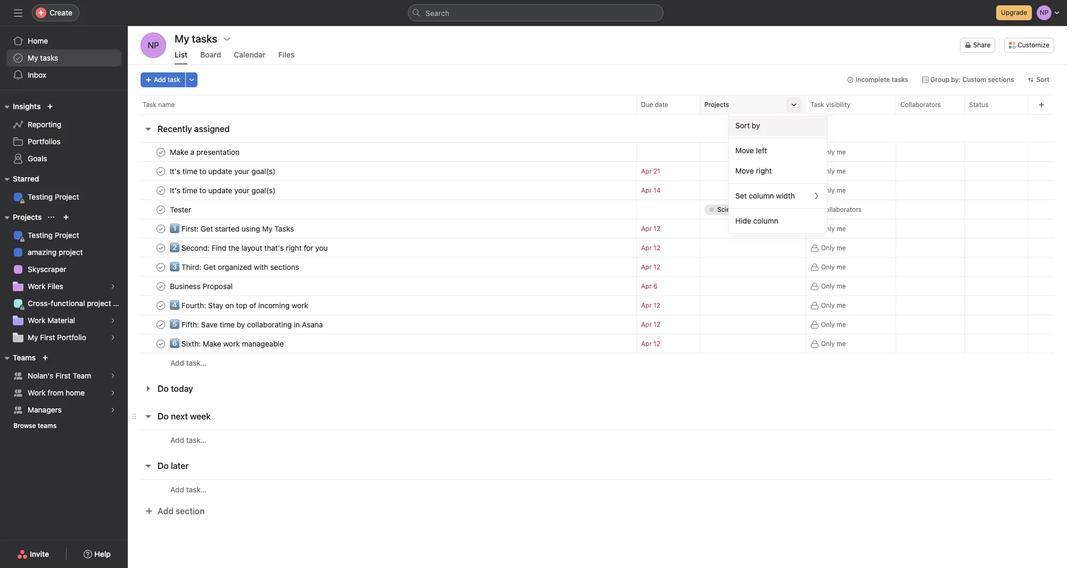 Task type: locate. For each thing, give the bounding box(es) containing it.
7 only me from the top
[[822, 282, 846, 290]]

1 add task… from the top
[[171, 359, 207, 368]]

1 horizontal spatial tasks
[[892, 76, 909, 84]]

collapse task list for this section image
[[144, 412, 152, 421], [144, 462, 152, 471]]

add task… up section
[[171, 485, 207, 494]]

see details, managers image
[[110, 407, 116, 414]]

0 vertical spatial first
[[40, 333, 55, 342]]

3 completed image from the top
[[155, 318, 167, 331]]

task
[[143, 101, 157, 109], [811, 101, 825, 109]]

add section
[[158, 507, 205, 516]]

invite
[[30, 550, 49, 559]]

1 testing project from the top
[[28, 192, 79, 201]]

2 do from the top
[[158, 412, 169, 421]]

3 apr 12 from the top
[[642, 263, 661, 271]]

1 vertical spatial projects
[[13, 213, 42, 222]]

2 vertical spatial add task… button
[[171, 484, 207, 496]]

0 horizontal spatial task
[[143, 101, 157, 109]]

add section button
[[141, 502, 209, 521]]

by
[[752, 121, 761, 130]]

8 only from the top
[[822, 301, 835, 309]]

7 me from the top
[[837, 282, 846, 290]]

show options image
[[223, 35, 231, 43], [791, 102, 798, 108]]

add task… button inside header recently assigned tree grid
[[171, 358, 207, 369]]

only me for '6️⃣ sixth: make work manageable' cell
[[822, 340, 846, 348]]

move
[[736, 146, 755, 155], [736, 166, 755, 175]]

starred
[[13, 174, 39, 183]]

completed checkbox inside 5️⃣ fifth: save time by collaborating in asana cell
[[155, 318, 167, 331]]

1 vertical spatial tasks
[[892, 76, 909, 84]]

0 vertical spatial projects
[[705, 101, 730, 109]]

completed image inside 5️⃣ fifth: save time by collaborating in asana cell
[[155, 318, 167, 331]]

add left task
[[154, 76, 166, 84]]

column right set
[[749, 191, 775, 200]]

only
[[822, 148, 835, 156], [822, 167, 835, 175], [822, 186, 835, 194], [822, 225, 835, 233], [822, 244, 835, 252], [822, 263, 835, 271], [822, 282, 835, 290], [822, 301, 835, 309], [822, 321, 835, 329], [822, 340, 835, 348]]

1 my from the top
[[28, 53, 38, 62]]

task inside column header
[[143, 101, 157, 109]]

2 me from the top
[[837, 167, 846, 175]]

do for do today
[[158, 384, 169, 394]]

1 vertical spatial move
[[736, 166, 755, 175]]

work material link
[[6, 312, 121, 329]]

1 horizontal spatial show options image
[[791, 102, 798, 108]]

next
[[171, 412, 188, 421]]

tasks down home
[[40, 53, 58, 62]]

3 do from the top
[[158, 461, 169, 471]]

completed image inside tester cell
[[155, 203, 167, 216]]

8 completed image from the top
[[155, 338, 167, 350]]

projects
[[705, 101, 730, 109], [13, 213, 42, 222]]

0 horizontal spatial first
[[40, 333, 55, 342]]

1 horizontal spatial first
[[56, 371, 71, 380]]

2 testing project from the top
[[28, 231, 79, 240]]

4 apr from the top
[[642, 244, 652, 252]]

completed image
[[155, 280, 167, 293], [155, 299, 167, 312], [155, 318, 167, 331]]

1 collapse task list for this section image from the top
[[144, 412, 152, 421]]

5️⃣ Fifth: Save time by collaborating in Asana text field
[[168, 319, 326, 330]]

me for 2️⃣ second: find the layout that's right for you cell
[[837, 244, 846, 252]]

completed image for tester "text box"
[[155, 203, 167, 216]]

completed checkbox right see details, work material icon
[[155, 318, 167, 331]]

9 me from the top
[[837, 321, 846, 329]]

add task… for 2nd add task… button
[[171, 436, 207, 445]]

1 vertical spatial add task…
[[171, 436, 207, 445]]

add up do today button
[[171, 359, 184, 368]]

2 vertical spatial do
[[158, 461, 169, 471]]

it's time to update your goal(s) cell for apr 14
[[128, 181, 637, 200]]

5 completed checkbox from the top
[[155, 222, 167, 235]]

testing inside the projects element
[[28, 231, 53, 240]]

me for business proposal cell
[[837, 282, 846, 290]]

only me row
[[128, 142, 1068, 162]]

apr
[[642, 167, 652, 175], [642, 187, 652, 194], [642, 225, 652, 233], [642, 244, 652, 252], [642, 263, 652, 271], [642, 282, 652, 290], [642, 302, 652, 310], [642, 321, 652, 329], [642, 340, 652, 348]]

add task… button up 'today'
[[171, 358, 207, 369]]

status
[[970, 101, 989, 109]]

1 vertical spatial project
[[87, 299, 111, 308]]

teams button
[[0, 352, 36, 364]]

3 only me from the top
[[822, 186, 846, 194]]

it's time to update your goal(s) cell
[[128, 161, 637, 181], [128, 181, 637, 200]]

0 horizontal spatial tasks
[[40, 53, 58, 62]]

2 vertical spatial completed image
[[155, 318, 167, 331]]

task left visibility
[[811, 101, 825, 109]]

global element
[[0, 26, 128, 90]]

1 vertical spatial task…
[[186, 436, 207, 445]]

completed image
[[155, 146, 167, 159], [155, 165, 167, 178], [155, 184, 167, 197], [155, 203, 167, 216], [155, 222, 167, 235], [155, 242, 167, 254], [155, 261, 167, 274], [155, 338, 167, 350]]

customize
[[1018, 41, 1050, 49]]

3 add task… from the top
[[171, 485, 207, 494]]

1 horizontal spatial task
[[811, 101, 825, 109]]

0 vertical spatial sort
[[1037, 76, 1050, 84]]

0 vertical spatial add task… button
[[171, 358, 207, 369]]

group
[[931, 76, 950, 84]]

row containing task name
[[128, 95, 1068, 115]]

1 completed checkbox from the top
[[155, 146, 167, 159]]

2 vertical spatial add task…
[[171, 485, 207, 494]]

completed image for 2️⃣ second: find the layout that's right for you text box
[[155, 242, 167, 254]]

task left name
[[143, 101, 157, 109]]

column right hide on the top right of page
[[754, 216, 779, 225]]

completed image for it's time to update your goal(s) text field
[[155, 184, 167, 197]]

3 completed checkbox from the top
[[155, 184, 167, 197]]

7 apr from the top
[[642, 302, 652, 310]]

task… up 'today'
[[186, 359, 207, 368]]

1 vertical spatial work
[[28, 316, 46, 325]]

completed checkbox left business proposal text box
[[155, 280, 167, 293]]

testing project up show options, current sort, top image
[[28, 192, 79, 201]]

0 vertical spatial completed image
[[155, 280, 167, 293]]

sort inside menu item
[[736, 121, 750, 130]]

testing project up amazing project
[[28, 231, 79, 240]]

6 only me from the top
[[822, 263, 846, 271]]

collapse task list for this section image
[[144, 125, 152, 133]]

work down nolan's
[[28, 388, 46, 398]]

collapse task list for this section image left do later
[[144, 462, 152, 471]]

completed checkbox right plan
[[155, 299, 167, 312]]

reporting
[[28, 120, 61, 129]]

apr 12 for 4️⃣ fourth: stay on top of incoming work cell
[[642, 302, 661, 310]]

completed image right plan
[[155, 299, 167, 312]]

project up skyscraper link
[[59, 248, 83, 257]]

1 vertical spatial add task… button
[[171, 435, 207, 446]]

0 horizontal spatial sort
[[736, 121, 750, 130]]

2 add task… from the top
[[171, 436, 207, 445]]

0 vertical spatial add task…
[[171, 359, 207, 368]]

1 add task… row from the top
[[128, 353, 1068, 373]]

hide
[[736, 216, 752, 225]]

task… inside header recently assigned tree grid
[[186, 359, 207, 368]]

np button
[[141, 33, 166, 58]]

completed checkbox inside make a presentation cell
[[155, 146, 167, 159]]

1 vertical spatial testing
[[28, 231, 53, 240]]

8 only me from the top
[[822, 301, 846, 309]]

1 vertical spatial column
[[754, 216, 779, 225]]

sort inside dropdown button
[[1037, 76, 1050, 84]]

21
[[654, 167, 661, 175]]

add task… inside header recently assigned tree grid
[[171, 359, 207, 368]]

1 completed image from the top
[[155, 280, 167, 293]]

1 apr from the top
[[642, 167, 652, 175]]

skyscraper
[[28, 265, 66, 274]]

2 only me from the top
[[822, 167, 846, 175]]

work inside "link"
[[28, 316, 46, 325]]

apr 12 for 5️⃣ fifth: save time by collaborating in asana cell
[[642, 321, 661, 329]]

testing project
[[28, 192, 79, 201], [28, 231, 79, 240]]

insights element
[[0, 97, 128, 169]]

header recently assigned tree grid
[[128, 142, 1068, 373]]

projects element
[[0, 208, 128, 348]]

7 only from the top
[[822, 282, 835, 290]]

9 apr from the top
[[642, 340, 652, 348]]

0 horizontal spatial files
[[48, 282, 63, 291]]

0 vertical spatial add task… row
[[128, 353, 1068, 373]]

tasks right incomplete
[[892, 76, 909, 84]]

project inside the projects element
[[55, 231, 79, 240]]

2 completed image from the top
[[155, 299, 167, 312]]

calendar
[[234, 50, 266, 59]]

completed image for business proposal text box
[[155, 280, 167, 293]]

completed image inside 3️⃣ third: get organized with sections cell
[[155, 261, 167, 274]]

me for 3️⃣ third: get organized with sections cell
[[837, 263, 846, 271]]

add task…
[[171, 359, 207, 368], [171, 436, 207, 445], [171, 485, 207, 494]]

tester cell
[[128, 200, 637, 220]]

1 task… from the top
[[186, 359, 207, 368]]

new project or portfolio image
[[63, 214, 69, 221]]

9 only from the top
[[822, 321, 835, 329]]

7 completed image from the top
[[155, 261, 167, 274]]

4 me from the top
[[837, 225, 846, 233]]

add up add section "button"
[[171, 485, 184, 494]]

group by: custom sections button
[[918, 72, 1020, 87]]

6 only from the top
[[822, 263, 835, 271]]

apr 12 for 3️⃣ third: get organized with sections cell
[[642, 263, 661, 271]]

6 apr 12 from the top
[[642, 340, 661, 348]]

apr for apr 21's it's time to update your goal(s) "cell"
[[642, 167, 652, 175]]

3 work from the top
[[28, 388, 46, 398]]

6 12 from the top
[[654, 340, 661, 348]]

first up work from home link
[[56, 371, 71, 380]]

5 apr 12 from the top
[[642, 321, 661, 329]]

1 task from the left
[[143, 101, 157, 109]]

8 me from the top
[[837, 301, 846, 309]]

0 vertical spatial testing project
[[28, 192, 79, 201]]

move left right
[[736, 166, 755, 175]]

2 my from the top
[[28, 333, 38, 342]]

do left later
[[158, 461, 169, 471]]

task… up section
[[186, 485, 207, 494]]

4 completed image from the top
[[155, 203, 167, 216]]

apr 14
[[642, 187, 661, 194]]

2 vertical spatial add task… row
[[128, 480, 1068, 500]]

add down next
[[171, 436, 184, 445]]

1 vertical spatial files
[[48, 282, 63, 291]]

work inside teams element
[[28, 388, 46, 398]]

1 completed checkbox from the top
[[155, 280, 167, 293]]

4 completed checkbox from the top
[[155, 338, 167, 350]]

me for '6️⃣ sixth: make work manageable' cell
[[837, 340, 846, 348]]

me for 5️⃣ fifth: save time by collaborating in asana cell
[[837, 321, 846, 329]]

4 only from the top
[[822, 225, 835, 233]]

only me for 1️⃣ first: get started using my tasks cell
[[822, 225, 846, 233]]

0 vertical spatial show options image
[[223, 35, 231, 43]]

add task… for first add task… button from the bottom of the page
[[171, 485, 207, 494]]

testing project link up new project or portfolio image
[[6, 189, 121, 206]]

apr 12 for 2️⃣ second: find the layout that's right for you cell
[[642, 244, 661, 252]]

6 me from the top
[[837, 263, 846, 271]]

1 vertical spatial sort
[[736, 121, 750, 130]]

invite button
[[10, 545, 56, 564]]

due
[[642, 101, 654, 109]]

amazing
[[28, 248, 57, 257]]

testing project link inside starred element
[[6, 189, 121, 206]]

my inside global element
[[28, 53, 38, 62]]

browse teams image
[[42, 355, 49, 361]]

tasks inside 'dropdown button'
[[892, 76, 909, 84]]

collaborators row
[[128, 200, 1068, 220]]

3 me from the top
[[837, 186, 846, 194]]

Make a presentation text field
[[168, 147, 243, 157]]

completed checkbox inside business proposal cell
[[155, 280, 167, 293]]

0 vertical spatial project
[[59, 248, 83, 257]]

completed image for 3️⃣ third: get organized with sections text field
[[155, 261, 167, 274]]

completed checkbox for it's time to update your goal(s) text box
[[155, 165, 167, 178]]

help button
[[77, 545, 118, 564]]

completed checkbox for tester "text box"
[[155, 203, 167, 216]]

0 vertical spatial testing project link
[[6, 189, 121, 206]]

first for nolan's
[[56, 371, 71, 380]]

1 horizontal spatial files
[[279, 50, 295, 59]]

3 completed checkbox from the top
[[155, 318, 167, 331]]

task… for add task… button inside the header recently assigned tree grid
[[186, 359, 207, 368]]

do for do next week
[[158, 412, 169, 421]]

1 12 from the top
[[654, 225, 661, 233]]

my up inbox
[[28, 53, 38, 62]]

0 horizontal spatial collaborators
[[822, 205, 862, 213]]

12 for '6️⃣ sixth: make work manageable' cell
[[654, 340, 661, 348]]

1 testing from the top
[[28, 192, 53, 201]]

share
[[974, 41, 991, 49]]

It's time to update your goal(s) text field
[[168, 166, 279, 177]]

0 vertical spatial project
[[55, 192, 79, 201]]

incomplete tasks
[[856, 76, 909, 84]]

add task… button down do next week
[[171, 435, 207, 446]]

tasks for incomplete tasks
[[892, 76, 909, 84]]

2 task from the left
[[811, 101, 825, 109]]

incomplete tasks button
[[843, 72, 914, 87]]

12
[[654, 225, 661, 233], [654, 244, 661, 252], [654, 263, 661, 271], [654, 302, 661, 310], [654, 321, 661, 329], [654, 340, 661, 348]]

project left plan
[[87, 299, 111, 308]]

my for my first portfolio
[[28, 333, 38, 342]]

set column width
[[736, 191, 795, 200]]

4 apr 12 from the top
[[642, 302, 661, 310]]

assigned
[[194, 124, 230, 134]]

2 completed checkbox from the top
[[155, 165, 167, 178]]

2 work from the top
[[28, 316, 46, 325]]

2 it's time to update your goal(s) cell from the top
[[128, 181, 637, 200]]

1 horizontal spatial sort
[[1037, 76, 1050, 84]]

3 12 from the top
[[654, 263, 661, 271]]

Completed checkbox
[[155, 280, 167, 293], [155, 299, 167, 312], [155, 318, 167, 331], [155, 338, 167, 350]]

business proposal cell
[[128, 277, 637, 296]]

1 vertical spatial show options image
[[791, 102, 798, 108]]

sort left by
[[736, 121, 750, 130]]

do
[[158, 384, 169, 394], [158, 412, 169, 421], [158, 461, 169, 471]]

project for second testing project link from the top
[[55, 231, 79, 240]]

project up new project or portfolio image
[[55, 192, 79, 201]]

0 vertical spatial testing
[[28, 192, 53, 201]]

1 vertical spatial completed image
[[155, 299, 167, 312]]

my inside the projects element
[[28, 333, 38, 342]]

only me for 3️⃣ third: get organized with sections cell
[[822, 263, 846, 271]]

1 vertical spatial collaborators
[[822, 205, 862, 213]]

apr for business proposal cell
[[642, 282, 652, 290]]

visibility
[[827, 101, 851, 109]]

do left next
[[158, 412, 169, 421]]

completed checkbox for 4️⃣ fourth: stay on top of incoming work text box
[[155, 299, 167, 312]]

4 12 from the top
[[654, 302, 661, 310]]

tasks inside global element
[[40, 53, 58, 62]]

tasks
[[40, 53, 58, 62], [892, 76, 909, 84]]

1 only from the top
[[822, 148, 835, 156]]

1 it's time to update your goal(s) cell from the top
[[128, 161, 637, 181]]

completed image inside business proposal cell
[[155, 280, 167, 293]]

apr for 3️⃣ third: get organized with sections cell
[[642, 263, 652, 271]]

completed image inside make a presentation cell
[[155, 146, 167, 159]]

0 vertical spatial my
[[28, 53, 38, 62]]

see details, nolan's first team image
[[110, 373, 116, 379]]

1 vertical spatial testing project
[[28, 231, 79, 240]]

6 completed checkbox from the top
[[155, 242, 167, 254]]

3 task… from the top
[[186, 485, 207, 494]]

1 vertical spatial add task… row
[[128, 430, 1068, 450]]

5 only me from the top
[[822, 244, 846, 252]]

files right calendar
[[279, 50, 295, 59]]

2 testing from the top
[[28, 231, 53, 240]]

only inside row
[[822, 148, 835, 156]]

3 apr from the top
[[642, 225, 652, 233]]

completed checkbox up do today button
[[155, 338, 167, 350]]

2 completed checkbox from the top
[[155, 299, 167, 312]]

completed image right see details, work material icon
[[155, 318, 167, 331]]

only me for 4️⃣ fourth: stay on top of incoming work cell
[[822, 301, 846, 309]]

apr 12
[[642, 225, 661, 233], [642, 244, 661, 252], [642, 263, 661, 271], [642, 302, 661, 310], [642, 321, 661, 329], [642, 340, 661, 348]]

10 me from the top
[[837, 340, 846, 348]]

0 horizontal spatial project
[[59, 248, 83, 257]]

show options image right my tasks
[[223, 35, 231, 43]]

inbox
[[28, 70, 46, 79]]

do right the "expand task list for this section" "image"
[[158, 384, 169, 394]]

14
[[654, 187, 661, 194]]

5 me from the top
[[837, 244, 846, 252]]

0 horizontal spatial projects
[[13, 213, 42, 222]]

2 add task… row from the top
[[128, 430, 1068, 450]]

only for '6️⃣ sixth: make work manageable' cell
[[822, 340, 835, 348]]

12 for 5️⃣ fifth: save time by collaborating in asana cell
[[654, 321, 661, 329]]

column for set
[[749, 191, 775, 200]]

4 completed checkbox from the top
[[155, 203, 167, 216]]

1 vertical spatial my
[[28, 333, 38, 342]]

row
[[128, 95, 1068, 115], [141, 114, 1055, 115], [128, 161, 1068, 181], [128, 181, 1068, 200], [128, 219, 1068, 239], [128, 238, 1068, 258], [128, 257, 1068, 277], [128, 277, 1068, 296], [128, 296, 1068, 315], [128, 315, 1068, 335], [128, 334, 1068, 354]]

2 apr from the top
[[642, 187, 652, 194]]

0 vertical spatial collaborators
[[901, 101, 942, 109]]

inbox link
[[6, 67, 121, 84]]

my
[[28, 53, 38, 62], [28, 333, 38, 342]]

0 vertical spatial column
[[749, 191, 775, 200]]

5 12 from the top
[[654, 321, 661, 329]]

1 move from the top
[[736, 146, 755, 155]]

Business Proposal text field
[[168, 281, 236, 292]]

skyscraper link
[[6, 261, 121, 278]]

files down skyscraper link
[[48, 282, 63, 291]]

completed image for "6️⃣ sixth: make work manageable" text field
[[155, 338, 167, 350]]

3 only from the top
[[822, 186, 835, 194]]

testing up amazing
[[28, 231, 53, 240]]

portfolios
[[28, 137, 61, 146]]

1 me from the top
[[837, 148, 846, 156]]

6 completed image from the top
[[155, 242, 167, 254]]

add task… row
[[128, 353, 1068, 373], [128, 430, 1068, 450], [128, 480, 1068, 500]]

apr 6
[[642, 282, 658, 290]]

my tasks
[[175, 33, 217, 45]]

column for hide
[[754, 216, 779, 225]]

only me
[[822, 148, 846, 156], [822, 167, 846, 175], [822, 186, 846, 194], [822, 225, 846, 233], [822, 244, 846, 252], [822, 263, 846, 271], [822, 282, 846, 290], [822, 301, 846, 309], [822, 321, 846, 329], [822, 340, 846, 348]]

0 vertical spatial task…
[[186, 359, 207, 368]]

0 horizontal spatial show options image
[[223, 35, 231, 43]]

add inside button
[[154, 76, 166, 84]]

completed image inside 4️⃣ fourth: stay on top of incoming work cell
[[155, 299, 167, 312]]

testing
[[28, 192, 53, 201], [28, 231, 53, 240]]

sections
[[989, 76, 1015, 84]]

work down the cross-
[[28, 316, 46, 325]]

completed checkbox inside '6️⃣ sixth: make work manageable' cell
[[155, 338, 167, 350]]

0 vertical spatial move
[[736, 146, 755, 155]]

completed image inside 2️⃣ second: find the layout that's right for you cell
[[155, 242, 167, 254]]

me
[[837, 148, 846, 156], [837, 167, 846, 175], [837, 186, 846, 194], [837, 225, 846, 233], [837, 244, 846, 252], [837, 263, 846, 271], [837, 282, 846, 290], [837, 301, 846, 309], [837, 321, 846, 329], [837, 340, 846, 348]]

0 vertical spatial collapse task list for this section image
[[144, 412, 152, 421]]

sort up add field image on the right top
[[1037, 76, 1050, 84]]

work up the cross-
[[28, 282, 46, 291]]

add for 2nd add task… button
[[171, 436, 184, 445]]

only for 4️⃣ fourth: stay on top of incoming work cell
[[822, 301, 835, 309]]

only me for 5️⃣ fifth: save time by collaborating in asana cell
[[822, 321, 846, 329]]

2 completed image from the top
[[155, 165, 167, 178]]

show options image inside row
[[791, 102, 798, 108]]

do next week
[[158, 412, 211, 421]]

testing project link down new project or portfolio image
[[6, 227, 121, 244]]

1 completed image from the top
[[155, 146, 167, 159]]

move right
[[736, 166, 772, 175]]

completed checkbox inside 4️⃣ fourth: stay on top of incoming work cell
[[155, 299, 167, 312]]

1 vertical spatial collapse task list for this section image
[[144, 462, 152, 471]]

plan
[[113, 299, 128, 308]]

6️⃣ sixth: make work manageable cell
[[128, 334, 637, 354]]

2 testing project link from the top
[[6, 227, 121, 244]]

2 12 from the top
[[654, 244, 661, 252]]

show options, current sort, top image
[[48, 214, 55, 221]]

project inside starred element
[[55, 192, 79, 201]]

1 vertical spatial first
[[56, 371, 71, 380]]

task… down week
[[186, 436, 207, 445]]

completed checkbox inside 2️⃣ second: find the layout that's right for you cell
[[155, 242, 167, 254]]

it's time to update your goal(s) cell up tester cell at the top of the page
[[128, 161, 637, 181]]

2 vertical spatial task…
[[186, 485, 207, 494]]

completed checkbox inside 1️⃣ first: get started using my tasks cell
[[155, 222, 167, 235]]

2 apr 12 from the top
[[642, 244, 661, 252]]

home
[[28, 36, 48, 45]]

5 only from the top
[[822, 244, 835, 252]]

it's time to update your goal(s) cell up 1️⃣ first: get started using my tasks cell
[[128, 181, 637, 200]]

1 vertical spatial testing project link
[[6, 227, 121, 244]]

apr for 5️⃣ fifth: save time by collaborating in asana cell
[[642, 321, 652, 329]]

make a presentation cell
[[128, 142, 637, 162]]

completed image left business proposal text box
[[155, 280, 167, 293]]

completed image for 1️⃣ first: get started using my tasks text box
[[155, 222, 167, 235]]

completed image inside 1️⃣ first: get started using my tasks cell
[[155, 222, 167, 235]]

2 project from the top
[[55, 231, 79, 240]]

add task… up 'today'
[[171, 359, 207, 368]]

1 testing project link from the top
[[6, 189, 121, 206]]

1 horizontal spatial collaborators
[[901, 101, 942, 109]]

12 for 3️⃣ third: get organized with sections cell
[[654, 263, 661, 271]]

2️⃣ Second: Find the layout that's right for you text field
[[168, 243, 331, 253]]

It's time to update your goal(s) text field
[[168, 185, 279, 196]]

first down the work material
[[40, 333, 55, 342]]

testing down starred
[[28, 192, 53, 201]]

3 completed image from the top
[[155, 184, 167, 197]]

1 vertical spatial project
[[55, 231, 79, 240]]

10 only me from the top
[[822, 340, 846, 348]]

5 completed image from the top
[[155, 222, 167, 235]]

1 apr 12 from the top
[[642, 225, 661, 233]]

6 apr from the top
[[642, 282, 652, 290]]

my tasks link
[[6, 50, 121, 67]]

project
[[59, 248, 83, 257], [87, 299, 111, 308]]

project up amazing project link
[[55, 231, 79, 240]]

add inside header recently assigned tree grid
[[171, 359, 184, 368]]

0 vertical spatial do
[[158, 384, 169, 394]]

testing project inside starred element
[[28, 192, 79, 201]]

task for task visibility
[[811, 101, 825, 109]]

show options image up the sort by menu item
[[791, 102, 798, 108]]

completed checkbox inside tester cell
[[155, 203, 167, 216]]

5 apr from the top
[[642, 263, 652, 271]]

do later button
[[158, 457, 189, 476]]

4 only me from the top
[[822, 225, 846, 233]]

home
[[66, 388, 85, 398]]

completed checkbox for 2️⃣ second: find the layout that's right for you text box
[[155, 242, 167, 254]]

task visibility
[[811, 101, 851, 109]]

move left left
[[736, 146, 755, 155]]

task…
[[186, 359, 207, 368], [186, 436, 207, 445], [186, 485, 207, 494]]

2 vertical spatial work
[[28, 388, 46, 398]]

me for 4️⃣ fourth: stay on top of incoming work cell
[[837, 301, 846, 309]]

completed image inside '6️⃣ sixth: make work manageable' cell
[[155, 338, 167, 350]]

first inside my first portfolio link
[[40, 333, 55, 342]]

my up teams
[[28, 333, 38, 342]]

add task… down do next week
[[171, 436, 207, 445]]

add left section
[[158, 507, 174, 516]]

1 do from the top
[[158, 384, 169, 394]]

my for my tasks
[[28, 53, 38, 62]]

completed checkbox for 1️⃣ first: get started using my tasks text box
[[155, 222, 167, 235]]

testing project inside the projects element
[[28, 231, 79, 240]]

9 only me from the top
[[822, 321, 846, 329]]

1 add task… button from the top
[[171, 358, 207, 369]]

Completed checkbox
[[155, 146, 167, 159], [155, 165, 167, 178], [155, 184, 167, 197], [155, 203, 167, 216], [155, 222, 167, 235], [155, 242, 167, 254], [155, 261, 167, 274]]

it's time to update your goal(s) cell for apr 21
[[128, 161, 637, 181]]

completed checkbox for business proposal text box
[[155, 280, 167, 293]]

2️⃣ second: find the layout that's right for you cell
[[128, 238, 637, 258]]

0 vertical spatial tasks
[[40, 53, 58, 62]]

goals
[[28, 154, 47, 163]]

0 vertical spatial work
[[28, 282, 46, 291]]

collapse task list for this section image down the "expand task list for this section" "image"
[[144, 412, 152, 421]]

collaborators
[[901, 101, 942, 109], [822, 205, 862, 213]]

section
[[176, 507, 205, 516]]

task name
[[143, 101, 175, 109]]

add task… button up section
[[171, 484, 207, 496]]

1 vertical spatial do
[[158, 412, 169, 421]]

task… for 2nd add task… button
[[186, 436, 207, 445]]

first inside nolan's first team link
[[56, 371, 71, 380]]

completed checkbox inside 3️⃣ third: get organized with sections cell
[[155, 261, 167, 274]]

task
[[168, 76, 180, 84]]

completed image for it's time to update your goal(s) text box
[[155, 165, 167, 178]]



Task type: describe. For each thing, give the bounding box(es) containing it.
do for do later
[[158, 461, 169, 471]]

work for work files
[[28, 282, 46, 291]]

sort for sort by
[[736, 121, 750, 130]]

hide column
[[736, 216, 779, 225]]

do next week button
[[158, 407, 211, 426]]

work for work from home
[[28, 388, 46, 398]]

add for add task… button inside the header recently assigned tree grid
[[171, 359, 184, 368]]

create button
[[32, 4, 79, 21]]

apr for 1️⃣ first: get started using my tasks cell
[[642, 225, 652, 233]]

only for apr 14 it's time to update your goal(s) "cell"
[[822, 186, 835, 194]]

linked projects for 3️⃣ third: get organized with sections cell
[[700, 257, 807, 277]]

1 horizontal spatial projects
[[705, 101, 730, 109]]

completed checkbox for the 5️⃣ fifth: save time by collaborating in asana text field
[[155, 318, 167, 331]]

show options image for my tasks
[[223, 35, 231, 43]]

1 horizontal spatial project
[[87, 299, 111, 308]]

me for 1️⃣ first: get started using my tasks cell
[[837, 225, 846, 233]]

only for 1️⃣ first: get started using my tasks cell
[[822, 225, 835, 233]]

list
[[175, 50, 188, 59]]

my first portfolio link
[[6, 329, 121, 346]]

left
[[757, 146, 768, 155]]

collaborators inside collaborators row
[[822, 205, 862, 213]]

apr 12 for '6️⃣ sixth: make work manageable' cell
[[642, 340, 661, 348]]

board link
[[200, 50, 221, 64]]

teams
[[13, 353, 36, 362]]

browse teams button
[[9, 419, 61, 434]]

work material
[[28, 316, 75, 325]]

linked projects for 4️⃣ fourth: stay on top of incoming work cell
[[700, 296, 807, 315]]

sort by menu item
[[729, 116, 828, 136]]

expand task list for this section image
[[144, 385, 152, 393]]

3️⃣ third: get organized with sections cell
[[128, 257, 637, 277]]

custom
[[963, 76, 987, 84]]

material
[[48, 316, 75, 325]]

help
[[94, 550, 111, 559]]

my first portfolio
[[28, 333, 86, 342]]

functional
[[51, 299, 85, 308]]

browse
[[13, 422, 36, 430]]

6
[[654, 282, 658, 290]]

insights button
[[0, 100, 41, 113]]

add task button
[[141, 72, 185, 87]]

later
[[171, 461, 189, 471]]

2 add task… button from the top
[[171, 435, 207, 446]]

recently assigned button
[[158, 119, 230, 139]]

sort by
[[736, 121, 761, 130]]

files inside the projects element
[[48, 282, 63, 291]]

more actions image
[[188, 77, 195, 83]]

work files link
[[6, 278, 121, 295]]

completed image for 4️⃣ fourth: stay on top of incoming work text box
[[155, 299, 167, 312]]

only me for 2️⃣ second: find the layout that's right for you cell
[[822, 244, 846, 252]]

task… for first add task… button from the bottom of the page
[[186, 485, 207, 494]]

sort for sort
[[1037, 76, 1050, 84]]

add field image
[[1039, 102, 1045, 108]]

Search tasks, projects, and more text field
[[408, 4, 664, 21]]

completed image for the 5️⃣ fifth: save time by collaborating in asana text field
[[155, 318, 167, 331]]

reporting link
[[6, 116, 121, 133]]

apr for 4️⃣ fourth: stay on top of incoming work cell
[[642, 302, 652, 310]]

add for first add task… button from the bottom of the page
[[171, 485, 184, 494]]

cross-
[[28, 299, 51, 308]]

sort button
[[1024, 72, 1055, 87]]

only me for business proposal cell
[[822, 282, 846, 290]]

my tasks
[[28, 53, 58, 62]]

1️⃣ first: get started using my tasks cell
[[128, 219, 637, 239]]

apr 21
[[642, 167, 661, 175]]

from
[[48, 388, 64, 398]]

incomplete
[[856, 76, 891, 84]]

5️⃣ fifth: save time by collaborating in asana cell
[[128, 315, 637, 335]]

linked projects for 6️⃣ sixth: make work manageable cell
[[700, 334, 807, 354]]

group by: custom sections
[[931, 76, 1015, 84]]

first for my
[[40, 333, 55, 342]]

home link
[[6, 33, 121, 50]]

task name column header
[[141, 95, 640, 115]]

see details, work material image
[[110, 318, 116, 324]]

move left
[[736, 146, 768, 155]]

2 collapse task list for this section image from the top
[[144, 462, 152, 471]]

see details, work files image
[[110, 283, 116, 290]]

completed checkbox for 3️⃣ third: get organized with sections text field
[[155, 261, 167, 274]]

recently assigned
[[158, 124, 230, 134]]

due date
[[642, 101, 669, 109]]

projects button
[[0, 211, 42, 224]]

work from home
[[28, 388, 85, 398]]

move for move left
[[736, 146, 755, 155]]

starred element
[[0, 169, 128, 208]]

week
[[190, 412, 211, 421]]

date
[[655, 101, 669, 109]]

add task… for add task… button inside the header recently assigned tree grid
[[171, 359, 207, 368]]

cross-functional project plan link
[[6, 295, 128, 312]]

1️⃣ First: Get started using My Tasks text field
[[168, 224, 297, 234]]

completed image for make a presentation text field
[[155, 146, 167, 159]]

apr 12 for 1️⃣ first: get started using my tasks cell
[[642, 225, 661, 233]]

list link
[[175, 50, 188, 64]]

add inside "button"
[[158, 507, 174, 516]]

nolan's
[[28, 371, 54, 380]]

only for 3️⃣ third: get organized with sections cell
[[822, 263, 835, 271]]

3 add task… row from the top
[[128, 480, 1068, 500]]

upgrade
[[1002, 9, 1028, 17]]

only me inside row
[[822, 148, 846, 156]]

cross-functional project plan
[[28, 299, 128, 308]]

amazing project link
[[6, 244, 121, 261]]

teams
[[38, 422, 57, 430]]

project for testing project link in starred element
[[55, 192, 79, 201]]

completed checkbox for make a presentation text field
[[155, 146, 167, 159]]

only for business proposal cell
[[822, 282, 835, 290]]

hide sidebar image
[[14, 9, 22, 17]]

linked projects for business proposal cell
[[700, 277, 807, 296]]

me inside row
[[837, 148, 846, 156]]

apr for '6️⃣ sixth: make work manageable' cell
[[642, 340, 652, 348]]

upgrade button
[[997, 5, 1033, 20]]

projects inside projects "dropdown button"
[[13, 213, 42, 222]]

board
[[200, 50, 221, 59]]

files link
[[279, 50, 295, 64]]

new image
[[47, 103, 53, 110]]

share button
[[961, 38, 996, 53]]

create
[[50, 8, 72, 17]]

nolan's first team
[[28, 371, 91, 380]]

task for task name
[[143, 101, 157, 109]]

show options image for projects
[[791, 102, 798, 108]]

amazing project
[[28, 248, 83, 257]]

teams element
[[0, 348, 128, 436]]

Tester text field
[[168, 204, 195, 215]]

name
[[158, 101, 175, 109]]

managers
[[28, 406, 62, 415]]

portfolio
[[57, 333, 86, 342]]

only for 5️⃣ fifth: save time by collaborating in asana cell
[[822, 321, 835, 329]]

completed checkbox for it's time to update your goal(s) text field
[[155, 184, 167, 197]]

work files
[[28, 282, 63, 291]]

0 vertical spatial files
[[279, 50, 295, 59]]

3️⃣ Third: Get organized with sections text field
[[168, 262, 303, 273]]

see details, work from home image
[[110, 390, 116, 396]]

12 for 2️⃣ second: find the layout that's right for you cell
[[654, 244, 661, 252]]

12 for 1️⃣ first: get started using my tasks cell
[[654, 225, 661, 233]]

goals link
[[6, 150, 121, 167]]

browse teams
[[13, 422, 57, 430]]

recently
[[158, 124, 192, 134]]

add task
[[154, 76, 180, 84]]

managers link
[[6, 402, 121, 419]]

6️⃣ Sixth: Make work manageable text field
[[168, 339, 287, 349]]

4️⃣ fourth: stay on top of incoming work cell
[[128, 296, 637, 315]]

apr for 2️⃣ second: find the layout that's right for you cell
[[642, 244, 652, 252]]

calendar link
[[234, 50, 266, 64]]

12 for 4️⃣ fourth: stay on top of incoming work cell
[[654, 302, 661, 310]]

linked projects for 5️⃣ fifth: save time by collaborating in asana cell
[[700, 315, 807, 335]]

2 only from the top
[[822, 167, 835, 175]]

apr for apr 14 it's time to update your goal(s) "cell"
[[642, 187, 652, 194]]

testing inside starred element
[[28, 192, 53, 201]]

customize button
[[1005, 38, 1055, 53]]

3 add task… button from the top
[[171, 484, 207, 496]]

only for 2️⃣ second: find the layout that's right for you cell
[[822, 244, 835, 252]]

see details, my first portfolio image
[[110, 335, 116, 341]]

completed checkbox for "6️⃣ sixth: make work manageable" text field
[[155, 338, 167, 350]]

insights
[[13, 102, 41, 111]]

starred button
[[0, 173, 39, 185]]

width
[[777, 191, 795, 200]]

by:
[[952, 76, 961, 84]]

move for move right
[[736, 166, 755, 175]]

np
[[148, 40, 159, 50]]

tasks for my tasks
[[40, 53, 58, 62]]

work for work material
[[28, 316, 46, 325]]

4️⃣ Fourth: Stay on top of incoming work text field
[[168, 300, 312, 311]]

portfolios link
[[6, 133, 121, 150]]



Task type: vqa. For each thing, say whether or not it's contained in the screenshot.
Link IMAGE
no



